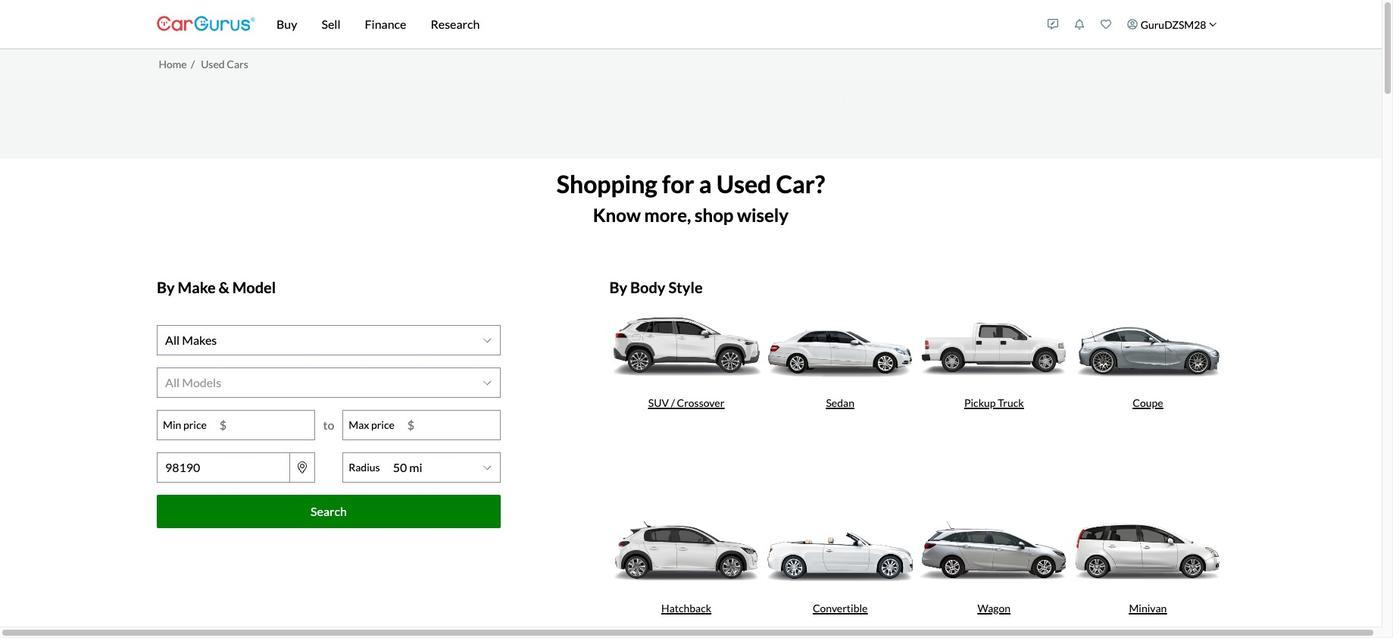 Task type: describe. For each thing, give the bounding box(es) containing it.
home
[[159, 57, 187, 70]]

max
[[349, 418, 369, 431]]

open notifications image
[[1075, 19, 1085, 30]]

hatchback
[[662, 602, 712, 615]]

price for max price
[[371, 418, 395, 431]]

suv / crossover
[[648, 396, 725, 409]]

used inside shopping for a used car? know more, shop wisely
[[717, 169, 772, 198]]

coupe link
[[1071, 302, 1225, 508]]

by make & model
[[157, 278, 276, 296]]

shopping
[[557, 169, 658, 198]]

research button
[[419, 0, 492, 48]]

min price
[[163, 418, 207, 431]]

truck
[[998, 396, 1024, 409]]

price for min price
[[183, 418, 207, 431]]

body
[[630, 278, 666, 296]]

pickup truck
[[965, 396, 1024, 409]]

convertible body style image
[[764, 508, 917, 594]]

menu bar containing buy
[[255, 0, 1040, 48]]

search
[[311, 504, 347, 518]]

Min price number field
[[212, 410, 314, 439]]

hatchback link
[[610, 508, 764, 638]]

user icon image
[[1128, 19, 1138, 30]]

Max price number field
[[400, 410, 500, 439]]

pickup
[[965, 396, 996, 409]]

wagon link
[[917, 508, 1071, 638]]

to
[[323, 417, 334, 432]]

saved cars image
[[1101, 19, 1112, 30]]

cars
[[227, 57, 248, 70]]

add a car review image
[[1048, 19, 1059, 30]]

cargurus logo homepage link image
[[157, 3, 255, 46]]

buy
[[277, 17, 297, 31]]

&
[[219, 278, 230, 296]]

home link
[[159, 57, 187, 70]]

search button
[[157, 495, 501, 528]]

sell button
[[310, 0, 353, 48]]

car?
[[776, 169, 825, 198]]

wisely
[[737, 204, 789, 226]]

know
[[593, 204, 641, 226]]

finance
[[365, 17, 406, 31]]

min
[[163, 418, 181, 431]]

sedan body style image
[[764, 302, 917, 389]]

suv / crossover link
[[610, 302, 764, 508]]

finance button
[[353, 0, 419, 48]]

wagon body style image
[[917, 508, 1071, 594]]

hatchback body style image
[[610, 508, 764, 594]]

suv
[[648, 396, 669, 409]]

0 horizontal spatial used
[[201, 57, 225, 70]]

coupe body style image
[[1071, 302, 1225, 389]]

pickup truck body style image
[[917, 302, 1071, 389]]

a
[[699, 169, 712, 198]]



Task type: locate. For each thing, give the bounding box(es) containing it.
1 vertical spatial chevron down image
[[483, 463, 491, 472]]

used up wisely
[[717, 169, 772, 198]]

0 vertical spatial chevron down image
[[483, 335, 491, 345]]

pickup truck link
[[917, 302, 1071, 508]]

/
[[191, 57, 195, 70], [671, 396, 675, 409]]

gurudzsm28 menu item
[[1120, 3, 1225, 45]]

suv / crossover body style image
[[610, 302, 764, 389]]

style
[[669, 278, 703, 296]]

sedan link
[[764, 302, 917, 508]]

cargurus logo homepage link link
[[157, 3, 255, 46]]

sell
[[322, 17, 341, 31]]

wagon
[[978, 602, 1011, 615]]

1 vertical spatial /
[[671, 396, 675, 409]]

crossover
[[677, 396, 725, 409]]

0 horizontal spatial price
[[183, 418, 207, 431]]

used left cars
[[201, 57, 225, 70]]

model
[[232, 278, 276, 296]]

by left make
[[157, 278, 175, 296]]

/ right home link
[[191, 57, 195, 70]]

0 vertical spatial /
[[191, 57, 195, 70]]

by for by body style
[[610, 278, 628, 296]]

buy button
[[264, 0, 310, 48]]

shop
[[695, 204, 734, 226]]

gurudzsm28 menu
[[1040, 3, 1225, 45]]

1 horizontal spatial chevron down image
[[1209, 20, 1217, 28]]

max price
[[349, 418, 395, 431]]

1 chevron down image from the top
[[483, 335, 491, 345]]

1 horizontal spatial by
[[610, 278, 628, 296]]

minivan
[[1129, 602, 1167, 615]]

price right max
[[371, 418, 395, 431]]

/ for home
[[191, 57, 195, 70]]

chevron down image
[[483, 335, 491, 345], [483, 378, 491, 387]]

2 price from the left
[[371, 418, 395, 431]]

/ for suv
[[671, 396, 675, 409]]

0 vertical spatial used
[[201, 57, 225, 70]]

by for by make & model
[[157, 278, 175, 296]]

more,
[[644, 204, 691, 226]]

1 by from the left
[[157, 278, 175, 296]]

2 chevron down image from the top
[[483, 378, 491, 387]]

0 horizontal spatial chevron down image
[[483, 463, 491, 472]]

1 vertical spatial chevron down image
[[483, 378, 491, 387]]

price right min
[[183, 418, 207, 431]]

0 vertical spatial chevron down image
[[1209, 20, 1217, 28]]

make
[[178, 278, 216, 296]]

gurudzsm28
[[1141, 18, 1207, 31]]

1 vertical spatial used
[[717, 169, 772, 198]]

advertisement region
[[415, 78, 967, 147]]

1 horizontal spatial used
[[717, 169, 772, 198]]

home / used cars
[[159, 57, 248, 70]]

2 by from the left
[[610, 278, 628, 296]]

1 price from the left
[[183, 418, 207, 431]]

0 horizontal spatial /
[[191, 57, 195, 70]]

price
[[183, 418, 207, 431], [371, 418, 395, 431]]

sedan
[[826, 396, 855, 409]]

shopping for a used car? know more, shop wisely
[[557, 169, 825, 226]]

chevron down image inside gurudzsm28 dropdown button
[[1209, 20, 1217, 28]]

find my location image
[[298, 461, 307, 473]]

1 horizontal spatial price
[[371, 418, 395, 431]]

chevron down image right gurudzsm28
[[1209, 20, 1217, 28]]

research
[[431, 17, 480, 31]]

by
[[157, 278, 175, 296], [610, 278, 628, 296]]

1 horizontal spatial /
[[671, 396, 675, 409]]

gurudzsm28 button
[[1120, 3, 1225, 45]]

Zip Code telephone field
[[157, 452, 290, 482]]

convertible link
[[764, 508, 917, 638]]

/ right suv
[[671, 396, 675, 409]]

for
[[662, 169, 695, 198]]

minivan link
[[1071, 508, 1225, 638]]

by body style
[[610, 278, 703, 296]]

minivan body style image
[[1071, 508, 1225, 594]]

by left body
[[610, 278, 628, 296]]

chevron down image down max price number field
[[483, 463, 491, 472]]

used
[[201, 57, 225, 70], [717, 169, 772, 198]]

radius
[[349, 461, 380, 474]]

coupe
[[1133, 396, 1164, 409]]

menu bar
[[255, 0, 1040, 48]]

0 horizontal spatial by
[[157, 278, 175, 296]]

convertible
[[813, 602, 868, 615]]

chevron down image
[[1209, 20, 1217, 28], [483, 463, 491, 472]]



Task type: vqa. For each thing, say whether or not it's contained in the screenshot.
Coupe Link
yes



